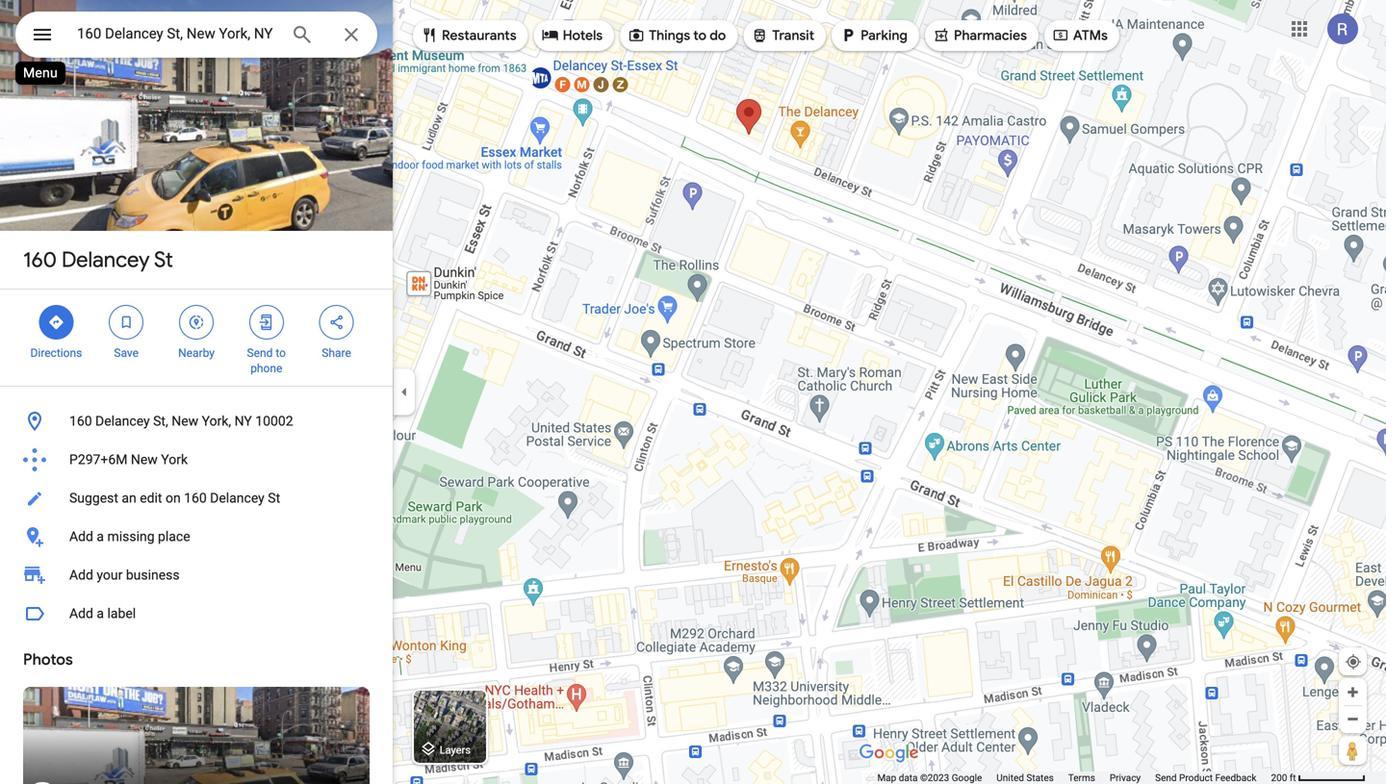 Task type: describe. For each thing, give the bounding box(es) containing it.
new inside "button"
[[172, 413, 198, 429]]

add your business link
[[0, 556, 393, 595]]

states
[[1026, 772, 1054, 784]]

edit
[[140, 490, 162, 506]]

delancey for st,
[[95, 413, 150, 429]]


[[751, 25, 768, 46]]


[[628, 25, 645, 46]]

on
[[166, 490, 181, 506]]

st inside button
[[268, 490, 280, 506]]

zoom in image
[[1346, 685, 1360, 700]]

show street view coverage image
[[1339, 736, 1367, 765]]

directions
[[30, 347, 82, 360]]

ft
[[1290, 772, 1296, 784]]


[[839, 25, 857, 46]]

 search field
[[15, 12, 377, 62]]


[[48, 312, 65, 333]]

suggest an edit on 160 delancey st
[[69, 490, 280, 506]]

p297+6m
[[69, 452, 127, 468]]

pharmacies
[[954, 27, 1027, 44]]

privacy
[[1110, 772, 1141, 784]]

add a label
[[69, 606, 136, 622]]

160 for 160 delancey st, new york, ny 10002
[[69, 413, 92, 429]]

add a label button
[[0, 595, 393, 633]]

phone
[[250, 362, 282, 375]]


[[258, 312, 275, 333]]

new inside button
[[131, 452, 158, 468]]

add a missing place button
[[0, 518, 393, 556]]

an
[[122, 490, 136, 506]]

parking
[[861, 27, 908, 44]]

save
[[114, 347, 139, 360]]

privacy button
[[1110, 772, 1141, 784]]

map
[[877, 772, 896, 784]]

transit
[[772, 27, 814, 44]]

actions for 160 delancey st region
[[0, 290, 393, 386]]

to inside send to phone
[[276, 347, 286, 360]]

google
[[952, 772, 982, 784]]

160 delancey st
[[23, 246, 173, 273]]

160 delancey st, new york, ny 10002
[[69, 413, 293, 429]]

footer inside google maps element
[[877, 772, 1271, 784]]

business
[[126, 567, 180, 583]]

 parking
[[839, 25, 908, 46]]

send for send to phone
[[247, 347, 273, 360]]

send product feedback button
[[1155, 772, 1257, 784]]

photos
[[23, 650, 73, 670]]

 transit
[[751, 25, 814, 46]]

things
[[649, 27, 690, 44]]


[[118, 312, 135, 333]]

add for add a missing place
[[69, 529, 93, 545]]


[[188, 312, 205, 333]]

terms
[[1068, 772, 1095, 784]]

map data ©2023 google
[[877, 772, 982, 784]]

suggest
[[69, 490, 118, 506]]

p297+6m new york button
[[0, 441, 393, 479]]

layers
[[440, 744, 471, 756]]

 pharmacies
[[933, 25, 1027, 46]]

200 ft
[[1271, 772, 1296, 784]]

add for add your business
[[69, 567, 93, 583]]

ny
[[234, 413, 252, 429]]

add a missing place
[[69, 529, 190, 545]]

add your business
[[69, 567, 180, 583]]


[[421, 25, 438, 46]]

feedback
[[1215, 772, 1257, 784]]

160 for 160 delancey st
[[23, 246, 57, 273]]

product
[[1179, 772, 1213, 784]]



Task type: locate. For each thing, give the bounding box(es) containing it.
160 delancey st, new york, ny 10002 button
[[0, 402, 393, 441]]

10002
[[255, 413, 293, 429]]

1 vertical spatial 160
[[69, 413, 92, 429]]

2 vertical spatial delancey
[[210, 490, 265, 506]]

160 delancey st main content
[[0, 0, 393, 784]]

footer containing map data ©2023 google
[[877, 772, 1271, 784]]


[[933, 25, 950, 46]]

to up the phone
[[276, 347, 286, 360]]

1 vertical spatial st
[[268, 490, 280, 506]]

google account: ruby anderson  
(rubyanndersson@gmail.com) image
[[1327, 14, 1358, 44]]

hotels
[[563, 27, 603, 44]]

delancey for st
[[62, 246, 150, 273]]

york,
[[202, 413, 231, 429]]

160 inside "button"
[[69, 413, 92, 429]]

nearby
[[178, 347, 215, 360]]

to left do
[[693, 27, 706, 44]]

york
[[161, 452, 188, 468]]

160 up p297+6m
[[69, 413, 92, 429]]

0 vertical spatial send
[[247, 347, 273, 360]]

2 vertical spatial add
[[69, 606, 93, 622]]

data
[[899, 772, 918, 784]]

a
[[97, 529, 104, 545], [97, 606, 104, 622]]

restaurants
[[442, 27, 517, 44]]

footer
[[877, 772, 1271, 784]]


[[542, 25, 559, 46]]

delancey up 
[[62, 246, 150, 273]]

add inside add a missing place button
[[69, 529, 93, 545]]

a left label
[[97, 606, 104, 622]]

add left your
[[69, 567, 93, 583]]

2 a from the top
[[97, 606, 104, 622]]

share
[[322, 347, 351, 360]]

1 vertical spatial to
[[276, 347, 286, 360]]

st,
[[153, 413, 168, 429]]

2 add from the top
[[69, 567, 93, 583]]

send to phone
[[247, 347, 286, 375]]

0 horizontal spatial to
[[276, 347, 286, 360]]

1 horizontal spatial to
[[693, 27, 706, 44]]

st down 10002
[[268, 490, 280, 506]]

2 vertical spatial 160
[[184, 490, 207, 506]]

send left "product"
[[1155, 772, 1177, 784]]

1 vertical spatial new
[[131, 452, 158, 468]]

 button
[[15, 12, 69, 62]]

1 vertical spatial add
[[69, 567, 93, 583]]

add
[[69, 529, 93, 545], [69, 567, 93, 583], [69, 606, 93, 622]]

send up the phone
[[247, 347, 273, 360]]

send inside send product feedback button
[[1155, 772, 1177, 784]]

200 ft button
[[1271, 772, 1366, 784]]

0 vertical spatial st
[[154, 246, 173, 273]]

160 inside button
[[184, 490, 207, 506]]

a left missing
[[97, 529, 104, 545]]

united
[[997, 772, 1024, 784]]

label
[[107, 606, 136, 622]]

collapse side panel image
[[394, 382, 415, 403]]

0 horizontal spatial new
[[131, 452, 158, 468]]

delancey inside 160 delancey st, new york, ny 10002 "button"
[[95, 413, 150, 429]]

0 vertical spatial add
[[69, 529, 93, 545]]

new
[[172, 413, 198, 429], [131, 452, 158, 468]]

0 horizontal spatial 160
[[23, 246, 57, 273]]

send
[[247, 347, 273, 360], [1155, 772, 1177, 784]]

none field inside 160 delancey st, new york, ny 10002 field
[[77, 22, 275, 45]]

0 vertical spatial to
[[693, 27, 706, 44]]

0 horizontal spatial st
[[154, 246, 173, 273]]

st
[[154, 246, 173, 273], [268, 490, 280, 506]]

terms button
[[1068, 772, 1095, 784]]

to
[[693, 27, 706, 44], [276, 347, 286, 360]]

suggest an edit on 160 delancey st button
[[0, 479, 393, 518]]

a for missing
[[97, 529, 104, 545]]

send product feedback
[[1155, 772, 1257, 784]]

0 vertical spatial delancey
[[62, 246, 150, 273]]

new right st,
[[172, 413, 198, 429]]

send for send product feedback
[[1155, 772, 1177, 784]]

your
[[97, 567, 123, 583]]

1 horizontal spatial 160
[[69, 413, 92, 429]]

 restaurants
[[421, 25, 517, 46]]


[[328, 312, 345, 333]]

1 horizontal spatial send
[[1155, 772, 1177, 784]]

place
[[158, 529, 190, 545]]

0 vertical spatial new
[[172, 413, 198, 429]]

 atms
[[1052, 25, 1108, 46]]

send inside send to phone
[[247, 347, 273, 360]]

160 up 
[[23, 246, 57, 273]]

0 horizontal spatial send
[[247, 347, 273, 360]]

3 add from the top
[[69, 606, 93, 622]]

0 vertical spatial a
[[97, 529, 104, 545]]

add for add a label
[[69, 606, 93, 622]]

p297+6m new york
[[69, 452, 188, 468]]

1 vertical spatial delancey
[[95, 413, 150, 429]]

google maps element
[[0, 0, 1386, 784]]


[[31, 21, 54, 49]]

united states button
[[997, 772, 1054, 784]]

a for label
[[97, 606, 104, 622]]

©2023
[[920, 772, 949, 784]]

st up actions for 160 delancey st region
[[154, 246, 173, 273]]

atms
[[1073, 27, 1108, 44]]

 hotels
[[542, 25, 603, 46]]

united states
[[997, 772, 1054, 784]]

1 a from the top
[[97, 529, 104, 545]]

delancey left st,
[[95, 413, 150, 429]]

zoom out image
[[1346, 712, 1360, 727]]

do
[[710, 27, 726, 44]]

1 horizontal spatial new
[[172, 413, 198, 429]]

add inside add a label button
[[69, 606, 93, 622]]

delancey down p297+6m new york button
[[210, 490, 265, 506]]

1 add from the top
[[69, 529, 93, 545]]

160 right on on the bottom left of page
[[184, 490, 207, 506]]

add left label
[[69, 606, 93, 622]]

160 Delancey St, New York, NY 10002 field
[[15, 12, 377, 58]]

delancey
[[62, 246, 150, 273], [95, 413, 150, 429], [210, 490, 265, 506]]

160
[[23, 246, 57, 273], [69, 413, 92, 429], [184, 490, 207, 506]]

200
[[1271, 772, 1287, 784]]

1 horizontal spatial st
[[268, 490, 280, 506]]

2 horizontal spatial 160
[[184, 490, 207, 506]]

0 vertical spatial 160
[[23, 246, 57, 273]]

 things to do
[[628, 25, 726, 46]]

missing
[[107, 529, 155, 545]]


[[1052, 25, 1069, 46]]

show your location image
[[1345, 654, 1362, 671]]

add down the suggest
[[69, 529, 93, 545]]

new left york
[[131, 452, 158, 468]]

1 vertical spatial a
[[97, 606, 104, 622]]

to inside  things to do
[[693, 27, 706, 44]]

1 vertical spatial send
[[1155, 772, 1177, 784]]

delancey inside suggest an edit on 160 delancey st button
[[210, 490, 265, 506]]

None field
[[77, 22, 275, 45]]



Task type: vqa. For each thing, say whether or not it's contained in the screenshot.
kg for 253
no



